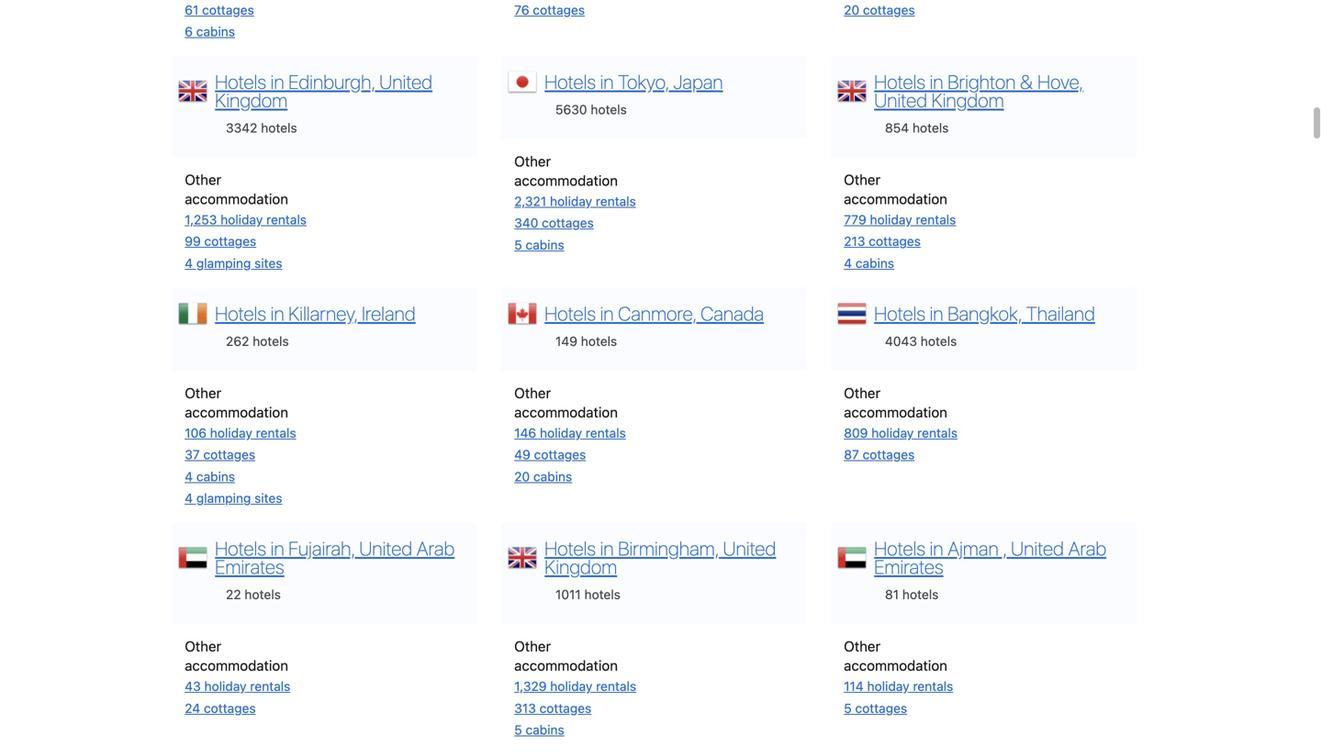 Task type: locate. For each thing, give the bounding box(es) containing it.
accommodation inside other accommodation 809 holiday rentals 87 cottages
[[844, 404, 948, 420]]

holiday inside 'other accommodation 114 holiday rentals 5 cottages'
[[867, 679, 910, 694]]

hotels
[[215, 70, 266, 93], [545, 70, 596, 93], [874, 70, 926, 93], [215, 302, 266, 325], [545, 302, 596, 325], [874, 302, 926, 325], [215, 537, 266, 560], [545, 537, 596, 560], [874, 537, 926, 560]]

other up the 114
[[844, 638, 881, 655]]

in inside 'hotels in tokyo, japan 5630 hotels'
[[600, 70, 614, 93]]

76
[[514, 2, 529, 17]]

hotels up 149 in the left of the page
[[545, 302, 596, 325]]

birmingham,
[[618, 537, 719, 560]]

hotels inside 'hotels in canmore, canada 149 hotels'
[[545, 302, 596, 325]]

glamping inside other accommodation 106 holiday rentals 37 cottages 4 cabins 4 glamping sites
[[196, 491, 251, 506]]

holiday inside other accommodation 146 holiday rentals 49 cottages 20 cabins
[[540, 425, 582, 441]]

313
[[514, 701, 536, 716]]

0 vertical spatial 5 cabins link
[[514, 237, 564, 253]]

canada
[[701, 302, 764, 325]]

5 cabins link
[[514, 237, 564, 253], [514, 723, 564, 738]]

in left tokyo,
[[600, 70, 614, 93]]

1 vertical spatial 5
[[844, 701, 852, 716]]

0 horizontal spatial 4 cabins link
[[185, 469, 235, 484]]

hotels in ajman , united arab emirates 81 hotels
[[874, 537, 1107, 602]]

0 vertical spatial glamping
[[196, 256, 251, 271]]

4 cabins link down the 37 cottages link
[[185, 469, 235, 484]]

rentals inside 'other accommodation 114 holiday rentals 5 cottages'
[[913, 679, 953, 694]]

0 horizontal spatial 20
[[514, 469, 530, 484]]

killarney,
[[288, 302, 358, 325]]

accommodation inside other accommodation 106 holiday rentals 37 cottages 4 cabins 4 glamping sites
[[185, 404, 288, 420]]

4043
[[885, 334, 917, 349]]

rentals for fujairah,
[[250, 679, 290, 694]]

accommodation up 114 holiday rentals link
[[844, 657, 948, 674]]

cottages inside other accommodation 43 holiday rentals 24 cottages
[[204, 701, 256, 716]]

brighton
[[948, 70, 1016, 93]]

sites down the 1,253 holiday rentals link on the top
[[254, 256, 282, 271]]

holiday inside other accommodation 809 holiday rentals 87 cottages
[[872, 425, 914, 441]]

holiday inside other accommodation 43 holiday rentals 24 cottages
[[204, 679, 247, 694]]

5 cabins link down 340
[[514, 237, 564, 253]]

2 5 cabins link from the top
[[514, 723, 564, 738]]

cottages inside other accommodation 1,329 holiday rentals 313 cottages 5 cabins
[[540, 701, 592, 716]]

hotels right 149 in the left of the page
[[581, 334, 617, 349]]

cottages inside other accommodation 2,321 holiday rentals 340 cottages 5 cabins
[[542, 216, 594, 231]]

2 emirates from the left
[[874, 556, 944, 579]]

holiday for hotels in brighton & hove, united kingdom
[[870, 212, 912, 227]]

in left fujairah,
[[271, 537, 284, 560]]

hotels for hotels in tokyo, japan
[[545, 70, 596, 93]]

43
[[185, 679, 201, 694]]

united up 854
[[874, 89, 928, 111]]

2 glamping from the top
[[196, 491, 251, 506]]

accommodation inside 'other accommodation 114 holiday rentals 5 cottages'
[[844, 657, 948, 674]]

rentals inside other accommodation 106 holiday rentals 37 cottages 4 cabins 4 glamping sites
[[256, 425, 296, 441]]

united for hotels in edinburgh, united kingdom
[[379, 70, 433, 93]]

emirates inside hotels in fujairah, united arab emirates 22 hotels
[[215, 556, 284, 579]]

accommodation inside the other accommodation 779 holiday rentals 213 cottages 4 cabins
[[844, 190, 948, 207]]

,
[[1003, 537, 1007, 560]]

kingdom up 1011 in the bottom of the page
[[545, 556, 617, 579]]

in for killarney,
[[271, 302, 284, 325]]

kingdom inside hotels in edinburgh, united kingdom 3342 hotels
[[215, 89, 288, 111]]

hotels up 81 on the right bottom of page
[[874, 537, 926, 560]]

4 for united
[[844, 256, 852, 271]]

accommodation up the 779 holiday rentals link
[[844, 190, 948, 207]]

313 cottages link
[[514, 701, 592, 716]]

2,321 holiday rentals link
[[514, 194, 636, 209]]

other for hotels in edinburgh, united kingdom
[[185, 171, 221, 188]]

in for fujairah,
[[271, 537, 284, 560]]

holiday up 313 cottages "link"
[[550, 679, 593, 694]]

holiday up 24 cottages link
[[204, 679, 247, 694]]

4 cabins link down 213 cottages link
[[844, 256, 894, 271]]

kingdom inside hotels in brighton & hove, united kingdom 854 hotels
[[932, 89, 1004, 111]]

rentals for edinburgh,
[[266, 212, 307, 227]]

hotels up the 22
[[215, 537, 266, 560]]

cabins inside other accommodation 2,321 holiday rentals 340 cottages 5 cabins
[[526, 237, 564, 253]]

hotels inside 'hotels in birmingham, united kingdom 1011 hotels'
[[584, 587, 621, 602]]

holiday up 49 cottages link
[[540, 425, 582, 441]]

other
[[514, 153, 551, 169], [185, 171, 221, 188], [844, 171, 881, 188], [185, 385, 221, 401], [514, 385, 551, 401], [844, 385, 881, 401], [185, 638, 221, 655], [514, 638, 551, 655], [844, 638, 881, 655]]

in inside hotels in edinburgh, united kingdom 3342 hotels
[[271, 70, 284, 93]]

1 horizontal spatial arab
[[1068, 537, 1107, 560]]

arab inside hotels in ajman , united arab emirates 81 hotels
[[1068, 537, 1107, 560]]

other up 106
[[185, 385, 221, 401]]

rentals for ajman
[[913, 679, 953, 694]]

other up 809
[[844, 385, 881, 401]]

holiday inside other accommodation 106 holiday rentals 37 cottages 4 cabins 4 glamping sites
[[210, 425, 252, 441]]

hotels in tokyo, japan link
[[545, 70, 723, 93]]

0 vertical spatial 20
[[844, 2, 860, 17]]

fujairah,
[[288, 537, 355, 560]]

in left birmingham,
[[600, 537, 614, 560]]

1 vertical spatial 5 cabins link
[[514, 723, 564, 738]]

accommodation for hotels in edinburgh, united kingdom
[[185, 190, 288, 207]]

2 vertical spatial 5
[[514, 723, 522, 738]]

cottages for hotels in bangkok, thailand
[[863, 447, 915, 462]]

holiday up 5 cottages link
[[867, 679, 910, 694]]

1 sites from the top
[[254, 256, 282, 271]]

sites
[[254, 256, 282, 271], [254, 491, 282, 506]]

holiday up 87 cottages link
[[872, 425, 914, 441]]

other accommodation 1,253 holiday rentals 99 cottages 4 glamping sites
[[185, 171, 307, 271]]

in
[[271, 70, 284, 93], [600, 70, 614, 93], [930, 70, 944, 93], [271, 302, 284, 325], [600, 302, 614, 325], [930, 302, 944, 325], [271, 537, 284, 560], [600, 537, 614, 560], [930, 537, 944, 560]]

779
[[844, 212, 867, 227]]

glamping down 99 cottages link
[[196, 256, 251, 271]]

holiday for hotels in edinburgh, united kingdom
[[221, 212, 263, 227]]

other accommodation 809 holiday rentals 87 cottages
[[844, 385, 958, 462]]

accommodation inside other accommodation 43 holiday rentals 24 cottages
[[185, 657, 288, 674]]

rentals up 24 cottages link
[[250, 679, 290, 694]]

cottages inside other accommodation 106 holiday rentals 37 cottages 4 cabins 4 glamping sites
[[203, 447, 255, 462]]

hotels right 854
[[913, 120, 949, 135]]

accommodation inside 'other accommodation 1,253 holiday rentals 99 cottages 4 glamping sites'
[[185, 190, 288, 207]]

emirates up 81 on the right bottom of page
[[874, 556, 944, 579]]

united right birmingham,
[[723, 537, 776, 560]]

cabins down 49 cottages link
[[533, 469, 572, 484]]

cottages for hotels in brighton & hove, united kingdom
[[869, 234, 921, 249]]

0 horizontal spatial arab
[[417, 537, 455, 560]]

hotels
[[591, 102, 627, 117], [261, 120, 297, 135], [913, 120, 949, 135], [253, 334, 289, 349], [581, 334, 617, 349], [921, 334, 957, 349], [245, 587, 281, 602], [584, 587, 621, 602], [903, 587, 939, 602]]

114 holiday rentals link
[[844, 679, 953, 694]]

2 4 glamping sites link from the top
[[185, 491, 282, 506]]

in left edinburgh,
[[271, 70, 284, 93]]

106
[[185, 425, 207, 441]]

cottages inside other accommodation 146 holiday rentals 49 cottages 20 cabins
[[534, 447, 586, 462]]

accommodation inside other accommodation 2,321 holiday rentals 340 cottages 5 cabins
[[514, 172, 618, 189]]

rentals inside other accommodation 2,321 holiday rentals 340 cottages 5 cabins
[[596, 194, 636, 209]]

cabins down the 37 cottages link
[[196, 469, 235, 484]]

cabins for hotels in birmingham, united kingdom
[[526, 723, 564, 738]]

1 arab from the left
[[417, 537, 455, 560]]

rentals right 2,321
[[596, 194, 636, 209]]

emirates
[[215, 556, 284, 579], [874, 556, 944, 579]]

cottages inside 'other accommodation 1,253 holiday rentals 99 cottages 4 glamping sites'
[[204, 234, 256, 249]]

in left bangkok,
[[930, 302, 944, 325]]

accommodation up the 1,253 holiday rentals link on the top
[[185, 190, 288, 207]]

accommodation for hotels in birmingham, united kingdom
[[514, 657, 618, 674]]

cabins inside other accommodation 106 holiday rentals 37 cottages 4 cabins 4 glamping sites
[[196, 469, 235, 484]]

43 holiday rentals link
[[185, 679, 290, 694]]

hotels in killarney, ireland link
[[215, 302, 416, 325]]

holiday inside 'other accommodation 1,253 holiday rentals 99 cottages 4 glamping sites'
[[221, 212, 263, 227]]

other for hotels in canmore, canada
[[514, 385, 551, 401]]

hotels in canmore, canada 149 hotels
[[545, 302, 764, 349]]

20 cabins link
[[514, 469, 572, 484]]

other up 779
[[844, 171, 881, 188]]

accommodation up 2,321 holiday rentals link
[[514, 172, 618, 189]]

other inside other accommodation 809 holiday rentals 87 cottages
[[844, 385, 881, 401]]

hotels up 1011 in the bottom of the page
[[545, 537, 596, 560]]

united right fujairah,
[[359, 537, 412, 560]]

other up '1,329'
[[514, 638, 551, 655]]

5
[[514, 237, 522, 253], [844, 701, 852, 716], [514, 723, 522, 738]]

2 arab from the left
[[1068, 537, 1107, 560]]

1 vertical spatial 4 glamping sites link
[[185, 491, 282, 506]]

other inside other accommodation 146 holiday rentals 49 cottages 20 cabins
[[514, 385, 551, 401]]

accommodation
[[514, 172, 618, 189], [185, 190, 288, 207], [844, 190, 948, 207], [185, 404, 288, 420], [514, 404, 618, 420], [844, 404, 948, 420], [185, 657, 288, 674], [514, 657, 618, 674], [844, 657, 948, 674]]

5 down the 114
[[844, 701, 852, 716]]

cabins down 61 cottages link on the left of the page
[[196, 24, 235, 39]]

accommodation for hotels in ajman , united arab emirates
[[844, 657, 948, 674]]

in inside 'hotels in canmore, canada 149 hotels'
[[600, 302, 614, 325]]

other inside 'other accommodation 114 holiday rentals 5 cottages'
[[844, 638, 881, 655]]

1 horizontal spatial 20
[[844, 2, 860, 17]]

other accommodation 43 holiday rentals 24 cottages
[[185, 638, 290, 716]]

4 inside the other accommodation 779 holiday rentals 213 cottages 4 cabins
[[844, 256, 852, 271]]

1 vertical spatial 4 cabins link
[[185, 469, 235, 484]]

cabins inside other accommodation 1,329 holiday rentals 313 cottages 5 cabins
[[526, 723, 564, 738]]

hotels up 3342
[[215, 70, 266, 93]]

glamping down the 37 cottages link
[[196, 491, 251, 506]]

in inside 'hotels in birmingham, united kingdom 1011 hotels'
[[600, 537, 614, 560]]

in inside hotels in fujairah, united arab emirates 22 hotels
[[271, 537, 284, 560]]

accommodation up 146 holiday rentals link
[[514, 404, 618, 420]]

0 vertical spatial sites
[[254, 256, 282, 271]]

holiday up 340 cottages link at the top left of the page
[[550, 194, 592, 209]]

cottages for hotels in tokyo, japan
[[542, 216, 594, 231]]

4 cabins link
[[844, 256, 894, 271], [185, 469, 235, 484]]

rentals inside other accommodation 809 holiday rentals 87 cottages
[[917, 425, 958, 441]]

hotels inside hotels in ajman , united arab emirates 81 hotels
[[874, 537, 926, 560]]

other accommodation 2,321 holiday rentals 340 cottages 5 cabins
[[514, 153, 636, 253]]

cabins for hotels in tokyo, japan
[[526, 237, 564, 253]]

in for birmingham,
[[600, 537, 614, 560]]

other inside other accommodation 1,329 holiday rentals 313 cottages 5 cabins
[[514, 638, 551, 655]]

cottages inside other accommodation 809 holiday rentals 87 cottages
[[863, 447, 915, 462]]

united right edinburgh,
[[379, 70, 433, 93]]

rentals right the 114
[[913, 679, 953, 694]]

rentals right 809
[[917, 425, 958, 441]]

holiday up the 37 cottages link
[[210, 425, 252, 441]]

hotels inside hotels in edinburgh, united kingdom 3342 hotels
[[215, 70, 266, 93]]

1 horizontal spatial emirates
[[874, 556, 944, 579]]

other accommodation 114 holiday rentals 5 cottages
[[844, 638, 953, 716]]

5 down 340
[[514, 237, 522, 253]]

5 cabins link down 313 cottages "link"
[[514, 723, 564, 738]]

0 vertical spatial 5
[[514, 237, 522, 253]]

accommodation inside other accommodation 1,329 holiday rentals 313 cottages 5 cabins
[[514, 657, 618, 674]]

cabins down 213 cottages link
[[856, 256, 894, 271]]

4 cabins link for united
[[844, 256, 894, 271]]

hotels right 3342
[[261, 120, 297, 135]]

hotels up 4043
[[874, 302, 926, 325]]

5 inside 'other accommodation 114 holiday rentals 5 cottages'
[[844, 701, 852, 716]]

kingdom for hotels in birmingham, united kingdom
[[545, 556, 617, 579]]

149
[[556, 334, 578, 349]]

1 glamping from the top
[[196, 256, 251, 271]]

sites down the 37 cottages link
[[254, 491, 282, 506]]

kingdom up 3342
[[215, 89, 288, 111]]

united inside hotels in ajman , united arab emirates 81 hotels
[[1011, 537, 1064, 560]]

in inside hotels in bangkok, thailand 4043 hotels
[[930, 302, 944, 325]]

rentals inside other accommodation 146 holiday rentals 49 cottages 20 cabins
[[586, 425, 626, 441]]

hotels inside hotels in fujairah, united arab emirates 22 hotels
[[215, 537, 266, 560]]

rentals right 1,253
[[266, 212, 307, 227]]

hotels inside hotels in brighton & hove, united kingdom 854 hotels
[[913, 120, 949, 135]]

hotels for hotels in birmingham, united kingdom
[[545, 537, 596, 560]]

cabins down 340 cottages link at the top left of the page
[[526, 237, 564, 253]]

hotels for hotels in brighton & hove, united kingdom
[[874, 70, 926, 93]]

holiday for hotels in fujairah, united arab emirates
[[204, 679, 247, 694]]

rentals right 106
[[256, 425, 296, 441]]

hotels inside 'hotels in tokyo, japan 5630 hotels'
[[545, 70, 596, 93]]

hotels in killarney, ireland 262 hotels
[[215, 302, 416, 349]]

united inside hotels in brighton & hove, united kingdom 854 hotels
[[874, 89, 928, 111]]

other for hotels in birmingham, united kingdom
[[514, 638, 551, 655]]

0 horizontal spatial emirates
[[215, 556, 284, 579]]

1 horizontal spatial kingdom
[[545, 556, 617, 579]]

hotels up 854
[[874, 70, 926, 93]]

hotels inside hotels in ajman , united arab emirates 81 hotels
[[903, 587, 939, 602]]

holiday inside other accommodation 1,329 holiday rentals 313 cottages 5 cabins
[[550, 679, 593, 694]]

united inside 'hotels in birmingham, united kingdom 1011 hotels'
[[723, 537, 776, 560]]

0 horizontal spatial kingdom
[[215, 89, 288, 111]]

in for bangkok,
[[930, 302, 944, 325]]

in inside hotels in brighton & hove, united kingdom 854 hotels
[[930, 70, 944, 93]]

20 cottages link
[[844, 2, 915, 17]]

cabins inside the other accommodation 779 holiday rentals 213 cottages 4 cabins
[[856, 256, 894, 271]]

cottages for hotels in killarney, ireland
[[203, 447, 255, 462]]

49 cottages link
[[514, 447, 586, 462]]

cabins inside other accommodation 146 holiday rentals 49 cottages 20 cabins
[[533, 469, 572, 484]]

rentals up 213 cottages link
[[916, 212, 956, 227]]

accommodation for hotels in fujairah, united arab emirates
[[185, 657, 288, 674]]

other inside other accommodation 106 holiday rentals 37 cottages 4 cabins 4 glamping sites
[[185, 385, 221, 401]]

hotels in brighton & hove, united kingdom link
[[874, 70, 1084, 111]]

0 vertical spatial 4 glamping sites link
[[185, 256, 282, 271]]

arab
[[417, 537, 455, 560], [1068, 537, 1107, 560]]

hotels inside hotels in killarney, ireland 262 hotels
[[253, 334, 289, 349]]

holiday up 213 cottages link
[[870, 212, 912, 227]]

accommodation up 43 holiday rentals link
[[185, 657, 288, 674]]

other up 43
[[185, 638, 221, 655]]

hotels in bangkok, thailand link
[[874, 302, 1095, 325]]

cottages for hotels in birmingham, united kingdom
[[540, 701, 592, 716]]

other for hotels in brighton & hove, united kingdom
[[844, 171, 881, 188]]

1 emirates from the left
[[215, 556, 284, 579]]

in for canmore,
[[600, 302, 614, 325]]

hotels inside hotels in brighton & hove, united kingdom 854 hotels
[[874, 70, 926, 93]]

cabins for hotels in brighton & hove, united kingdom
[[856, 256, 894, 271]]

united
[[379, 70, 433, 93], [874, 89, 928, 111], [359, 537, 412, 560], [723, 537, 776, 560], [1011, 537, 1064, 560]]

rentals right '1,329'
[[596, 679, 636, 694]]

hotels right 81 on the right bottom of page
[[903, 587, 939, 602]]

hotels in fujairah, united arab emirates link
[[215, 537, 455, 579]]

1 vertical spatial sites
[[254, 491, 282, 506]]

hotels inside 'hotels in canmore, canada 149 hotels'
[[581, 334, 617, 349]]

hotels for hotels in edinburgh, united kingdom
[[215, 70, 266, 93]]

hotels up 5630
[[545, 70, 596, 93]]

united right ,
[[1011, 537, 1064, 560]]

rentals for bangkok,
[[917, 425, 958, 441]]

2,321
[[514, 194, 547, 209]]

cabins down 313 cottages "link"
[[526, 723, 564, 738]]

hotels for hotels in bangkok, thailand
[[874, 302, 926, 325]]

rentals inside 'other accommodation 1,253 holiday rentals 99 cottages 4 glamping sites'
[[266, 212, 307, 227]]

hotels inside hotels in killarney, ireland 262 hotels
[[215, 302, 266, 325]]

5 down 313
[[514, 723, 522, 738]]

cottages for hotels in canmore, canada
[[534, 447, 586, 462]]

hotels down hotels in tokyo, japan link
[[591, 102, 627, 117]]

emirates up the 22
[[215, 556, 284, 579]]

0 vertical spatial 4 cabins link
[[844, 256, 894, 271]]

rentals inside other accommodation 43 holiday rentals 24 cottages
[[250, 679, 290, 694]]

holiday for hotels in birmingham, united kingdom
[[550, 679, 593, 694]]

hotels right 1011 in the bottom of the page
[[584, 587, 621, 602]]

ajman
[[948, 537, 999, 560]]

other up 146
[[514, 385, 551, 401]]

holiday up 99 cottages link
[[221, 212, 263, 227]]

in inside hotels in killarney, ireland 262 hotels
[[271, 302, 284, 325]]

kingdom inside 'hotels in birmingham, united kingdom 1011 hotels'
[[545, 556, 617, 579]]

hotels for hotels in canmore, canada
[[545, 302, 596, 325]]

1 vertical spatial 20
[[514, 469, 530, 484]]

hove,
[[1038, 70, 1084, 93]]

hotels in birmingham, united kingdom 1011 hotels
[[545, 537, 776, 602]]

4
[[185, 256, 193, 271], [844, 256, 852, 271], [185, 469, 193, 484], [185, 491, 193, 506]]

accommodation up 106 holiday rentals link
[[185, 404, 288, 420]]

rentals up 49 cottages link
[[586, 425, 626, 441]]

hotels in brighton & hove, united kingdom 854 hotels
[[874, 70, 1084, 135]]

hotels inside hotels in fujairah, united arab emirates 22 hotels
[[245, 587, 281, 602]]

4 glamping sites link down 99 cottages link
[[185, 256, 282, 271]]

other inside the other accommodation 779 holiday rentals 213 cottages 4 cabins
[[844, 171, 881, 188]]

5 inside other accommodation 1,329 holiday rentals 313 cottages 5 cabins
[[514, 723, 522, 738]]

other up 1,253
[[185, 171, 221, 188]]

other for hotels in tokyo, japan
[[514, 153, 551, 169]]

accommodation for hotels in brighton & hove, united kingdom
[[844, 190, 948, 207]]

holiday inside the other accommodation 779 holiday rentals 213 cottages 4 cabins
[[870, 212, 912, 227]]

rentals for birmingham,
[[596, 679, 636, 694]]

arab inside hotels in fujairah, united arab emirates 22 hotels
[[417, 537, 455, 560]]

1 5 cabins link from the top
[[514, 237, 564, 253]]

other up 2,321
[[514, 153, 551, 169]]

cottages inside 'other accommodation 114 holiday rentals 5 cottages'
[[855, 701, 907, 716]]

114
[[844, 679, 864, 694]]

5 inside other accommodation 2,321 holiday rentals 340 cottages 5 cabins
[[514, 237, 522, 253]]

4 glamping sites link down the 37 cottages link
[[185, 491, 282, 506]]

hotels right 4043
[[921, 334, 957, 349]]

5630
[[556, 102, 587, 117]]

hotels inside hotels in bangkok, thailand 4043 hotels
[[874, 302, 926, 325]]

cottages for hotels in ajman , united arab emirates
[[855, 701, 907, 716]]

87 cottages link
[[844, 447, 915, 462]]

rentals inside the other accommodation 779 holiday rentals 213 cottages 4 cabins
[[916, 212, 956, 227]]

hotels right the 22
[[245, 587, 281, 602]]

in left killarney,
[[271, 302, 284, 325]]

kingdom left &
[[932, 89, 1004, 111]]

4 inside 'other accommodation 1,253 holiday rentals 99 cottages 4 glamping sites'
[[185, 256, 193, 271]]

in left canmore,
[[600, 302, 614, 325]]

hotels right '262'
[[253, 334, 289, 349]]

61 cottages 6 cabins
[[185, 2, 254, 39]]

in left brighton
[[930, 70, 944, 93]]

2 sites from the top
[[254, 491, 282, 506]]

in inside hotels in ajman , united arab emirates 81 hotels
[[930, 537, 944, 560]]

in left ajman
[[930, 537, 944, 560]]

united inside hotels in fujairah, united arab emirates 22 hotels
[[359, 537, 412, 560]]

hotels up '262'
[[215, 302, 266, 325]]

hotels for hotels in killarney, ireland
[[215, 302, 266, 325]]

rentals inside other accommodation 1,329 holiday rentals 313 cottages 5 cabins
[[596, 679, 636, 694]]

other inside other accommodation 43 holiday rentals 24 cottages
[[185, 638, 221, 655]]

1 vertical spatial glamping
[[196, 491, 251, 506]]

accommodation up 809 holiday rentals link
[[844, 404, 948, 420]]

other inside 'other accommodation 1,253 holiday rentals 99 cottages 4 glamping sites'
[[185, 171, 221, 188]]

holiday
[[550, 194, 592, 209], [221, 212, 263, 227], [870, 212, 912, 227], [210, 425, 252, 441], [540, 425, 582, 441], [872, 425, 914, 441], [204, 679, 247, 694], [550, 679, 593, 694], [867, 679, 910, 694]]

1 horizontal spatial 4 cabins link
[[844, 256, 894, 271]]

213
[[844, 234, 865, 249]]

accommodation up 1,329 holiday rentals link
[[514, 657, 618, 674]]

accommodation inside other accommodation 146 holiday rentals 49 cottages 20 cabins
[[514, 404, 618, 420]]

holiday inside other accommodation 2,321 holiday rentals 340 cottages 5 cabins
[[550, 194, 592, 209]]

cottages inside the other accommodation 779 holiday rentals 213 cottages 4 cabins
[[869, 234, 921, 249]]

other inside other accommodation 2,321 holiday rentals 340 cottages 5 cabins
[[514, 153, 551, 169]]

2 horizontal spatial kingdom
[[932, 89, 1004, 111]]

united inside hotels in edinburgh, united kingdom 3342 hotels
[[379, 70, 433, 93]]

&
[[1020, 70, 1034, 93]]

canmore,
[[618, 302, 697, 325]]

hotels for hotels in fujairah, united arab emirates
[[215, 537, 266, 560]]

glamping inside 'other accommodation 1,253 holiday rentals 99 cottages 4 glamping sites'
[[196, 256, 251, 271]]

rentals
[[596, 194, 636, 209], [266, 212, 307, 227], [916, 212, 956, 227], [256, 425, 296, 441], [586, 425, 626, 441], [917, 425, 958, 441], [250, 679, 290, 694], [596, 679, 636, 694], [913, 679, 953, 694]]

87
[[844, 447, 859, 462]]

kingdom for hotels in edinburgh, united kingdom
[[215, 89, 288, 111]]



Task type: describe. For each thing, give the bounding box(es) containing it.
854
[[885, 120, 909, 135]]

united for hotels in birmingham, united kingdom
[[723, 537, 776, 560]]

cottages inside 61 cottages 6 cabins
[[202, 2, 254, 17]]

hotels in tokyo, japan 5630 hotels
[[545, 70, 723, 117]]

1,253 holiday rentals link
[[185, 212, 307, 227]]

76 cottages link
[[514, 2, 585, 17]]

37
[[185, 447, 200, 462]]

hotels inside hotels in edinburgh, united kingdom 3342 hotels
[[261, 120, 297, 135]]

99
[[185, 234, 201, 249]]

146 holiday rentals link
[[514, 425, 626, 441]]

rentals for brighton
[[916, 212, 956, 227]]

holiday for hotels in tokyo, japan
[[550, 194, 592, 209]]

accommodation for hotels in canmore, canada
[[514, 404, 618, 420]]

24 cottages link
[[185, 701, 256, 716]]

other for hotels in killarney, ireland
[[185, 385, 221, 401]]

tokyo,
[[618, 70, 669, 93]]

20 cottages
[[844, 2, 915, 17]]

1,329 holiday rentals link
[[514, 679, 636, 694]]

accommodation for hotels in bangkok, thailand
[[844, 404, 948, 420]]

5 cabins link for kingdom
[[514, 723, 564, 738]]

213 cottages link
[[844, 234, 921, 249]]

61 cottages link
[[185, 2, 254, 17]]

779 holiday rentals link
[[844, 212, 956, 227]]

rentals for tokyo,
[[596, 194, 636, 209]]

hotels in edinburgh, united kingdom link
[[215, 70, 433, 111]]

106 holiday rentals link
[[185, 425, 296, 441]]

bangkok,
[[948, 302, 1022, 325]]

hotels in edinburgh, united kingdom 3342 hotels
[[215, 70, 433, 135]]

hotels in ajman , united arab emirates link
[[874, 537, 1107, 579]]

thailand
[[1026, 302, 1095, 325]]

other accommodation 106 holiday rentals 37 cottages 4 cabins 4 glamping sites
[[185, 385, 296, 506]]

cabins inside 61 cottages 6 cabins
[[196, 24, 235, 39]]

other accommodation 779 holiday rentals 213 cottages 4 cabins
[[844, 171, 956, 271]]

76 cottages
[[514, 2, 585, 17]]

hotels in fujairah, united arab emirates 22 hotels
[[215, 537, 455, 602]]

4 for 3342
[[185, 256, 193, 271]]

cottages for hotels in fujairah, united arab emirates
[[204, 701, 256, 716]]

5 for hotels in tokyo, japan
[[514, 237, 522, 253]]

hotels in canmore, canada link
[[545, 302, 764, 325]]

edinburgh,
[[288, 70, 375, 93]]

emirates inside hotels in ajman , united arab emirates 81 hotels
[[874, 556, 944, 579]]

other for hotels in bangkok, thailand
[[844, 385, 881, 401]]

hotels inside hotels in bangkok, thailand 4043 hotels
[[921, 334, 957, 349]]

rentals for canmore,
[[586, 425, 626, 441]]

other for hotels in ajman , united arab emirates
[[844, 638, 881, 655]]

809 holiday rentals link
[[844, 425, 958, 441]]

809
[[844, 425, 868, 441]]

6
[[185, 24, 193, 39]]

24
[[185, 701, 200, 716]]

340
[[514, 216, 538, 231]]

49
[[514, 447, 531, 462]]

sites inside other accommodation 106 holiday rentals 37 cottages 4 cabins 4 glamping sites
[[254, 491, 282, 506]]

rentals for killarney,
[[256, 425, 296, 441]]

united for hotels in fujairah, united arab emirates
[[359, 537, 412, 560]]

in for edinburgh,
[[271, 70, 284, 93]]

3342
[[226, 120, 257, 135]]

hotels in bangkok, thailand 4043 hotels
[[874, 302, 1095, 349]]

146
[[514, 425, 536, 441]]

holiday for hotels in canmore, canada
[[540, 425, 582, 441]]

99 cottages link
[[185, 234, 256, 249]]

other accommodation 1,329 holiday rentals 313 cottages 5 cabins
[[514, 638, 636, 738]]

holiday for hotels in killarney, ireland
[[210, 425, 252, 441]]

1,329
[[514, 679, 547, 694]]

hotels for hotels in ajman , united arab emirates
[[874, 537, 926, 560]]

61
[[185, 2, 199, 17]]

hotels in birmingham, united kingdom link
[[545, 537, 776, 579]]

81
[[885, 587, 899, 602]]

in for tokyo,
[[600, 70, 614, 93]]

4 cabins link for hotels
[[185, 469, 235, 484]]

37 cottages link
[[185, 447, 255, 462]]

6 cabins link
[[185, 24, 235, 39]]

holiday for hotels in bangkok, thailand
[[872, 425, 914, 441]]

other accommodation 146 holiday rentals 49 cottages 20 cabins
[[514, 385, 626, 484]]

holiday for hotels in ajman , united arab emirates
[[867, 679, 910, 694]]

4 for hotels
[[185, 469, 193, 484]]

22
[[226, 587, 241, 602]]

sites inside 'other accommodation 1,253 holiday rentals 99 cottages 4 glamping sites'
[[254, 256, 282, 271]]

5 for hotels in birmingham, united kingdom
[[514, 723, 522, 738]]

262
[[226, 334, 249, 349]]

cabins for hotels in killarney, ireland
[[196, 469, 235, 484]]

hotels inside 'hotels in tokyo, japan 5630 hotels'
[[591, 102, 627, 117]]

in for brighton
[[930, 70, 944, 93]]

5 cabins link for 5630
[[514, 237, 564, 253]]

340 cottages link
[[514, 216, 594, 231]]

japan
[[673, 70, 723, 93]]

in for ajman
[[930, 537, 944, 560]]

cabins for hotels in canmore, canada
[[533, 469, 572, 484]]

20 inside other accommodation 146 holiday rentals 49 cottages 20 cabins
[[514, 469, 530, 484]]

accommodation for hotels in killarney, ireland
[[185, 404, 288, 420]]

1 4 glamping sites link from the top
[[185, 256, 282, 271]]

1,253
[[185, 212, 217, 227]]

1011
[[556, 587, 581, 602]]

5 cottages link
[[844, 701, 907, 716]]

accommodation for hotels in tokyo, japan
[[514, 172, 618, 189]]

ireland
[[362, 302, 416, 325]]

other for hotels in fujairah, united arab emirates
[[185, 638, 221, 655]]

cottages for hotels in edinburgh, united kingdom
[[204, 234, 256, 249]]



Task type: vqa. For each thing, say whether or not it's contained in the screenshot.
bottommost sites
yes



